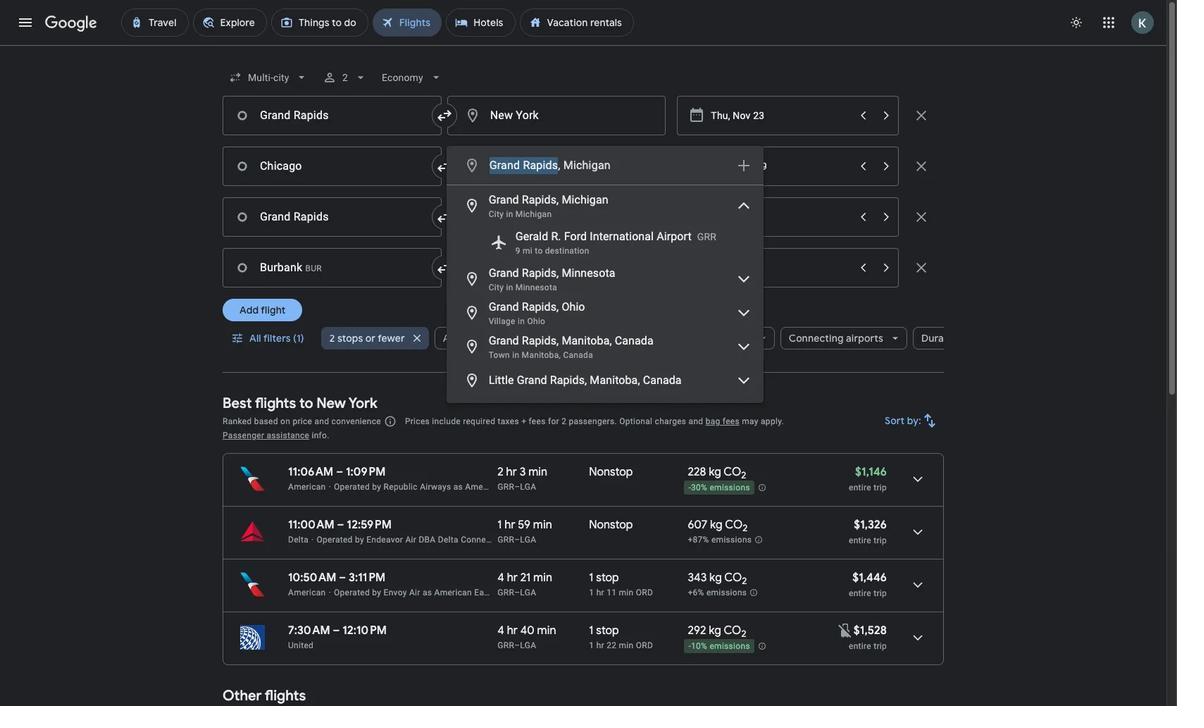 Task type: vqa. For each thing, say whether or not it's contained in the screenshot.
22
yes



Task type: locate. For each thing, give the bounding box(es) containing it.
2 ord from the top
[[636, 640, 653, 650]]

departure text field for remove flight from chicago to grand rapids on wed, nov 29 image
[[711, 147, 851, 185]]

connecting airports button
[[781, 321, 908, 355]]

kg up '+6% emissions'
[[710, 571, 722, 585]]

by for 1:09 pm
[[372, 482, 381, 492]]

co up -10% emissions on the right of the page
[[724, 624, 742, 638]]

eagle down 3
[[505, 482, 527, 492]]

– down 3
[[514, 482, 520, 492]]

operated down leaves gerald r. ford international airport at 11:00 am on thursday, november 23 and arrives at laguardia airport at 12:59 pm on thursday, november 23. element
[[317, 535, 353, 545]]

2 - from the top
[[689, 641, 691, 651]]

0 vertical spatial ord
[[636, 588, 653, 598]]

and
[[315, 416, 329, 426], [689, 416, 703, 426]]

trip inside '$1,446 entire trip'
[[874, 588, 887, 598]]

nonstop flight. element
[[589, 465, 633, 481], [589, 518, 633, 534]]

kg for 228
[[709, 465, 721, 479]]

ohio up 'bags' 'popup button'
[[527, 316, 546, 326]]

rapids, inside grand rapids, manitoba, canada town in manitoba, canada
[[522, 334, 559, 347]]

as for 4 hr 21 min
[[423, 588, 432, 598]]

entire down $1,446
[[849, 588, 872, 598]]

lga inside 2 hr 3 min grr – lga
[[520, 482, 536, 492]]

trip inside $1,326 entire trip
[[874, 535, 887, 545]]

2 stops or fewer button
[[321, 321, 429, 355]]

grr down total duration 2 hr 3 min. element
[[498, 482, 514, 492]]

1 vertical spatial air
[[409, 588, 420, 598]]

0 vertical spatial as
[[454, 482, 463, 492]]

delta down 'departure time: 11:00 am.' 'text box'
[[288, 535, 309, 545]]

grr down total duration 1 hr 59 min. element
[[498, 535, 514, 545]]

ohio down grand rapids, minnesota city in minnesota
[[562, 300, 585, 314]]

1 vertical spatial 4
[[498, 624, 504, 638]]

in inside 'grand rapids, ohio village in ohio'
[[518, 316, 525, 326]]

lga for 59
[[520, 535, 536, 545]]

prices
[[405, 416, 430, 426]]

fewer
[[378, 332, 405, 345]]

1 vertical spatial nonstop flight. element
[[589, 518, 633, 534]]

departure text field for remove flight from burbank to grand rapids on thu, dec 7 image on the right of page
[[711, 249, 851, 287]]

lga down 21
[[520, 588, 536, 598]]

1 vertical spatial canada
[[563, 350, 593, 360]]

charges
[[655, 416, 687, 426]]

lga inside 4 hr 21 min grr – lga
[[520, 588, 536, 598]]

1 up connection
[[498, 518, 502, 532]]

1 departure text field from the top
[[711, 147, 851, 185]]

nonstop flight. element down passengers.
[[589, 465, 633, 481]]

1 vertical spatial -
[[689, 641, 691, 651]]

ord inside the 1 stop 1 hr 11 min ord
[[636, 588, 653, 598]]

0 vertical spatial 4
[[498, 571, 504, 585]]

1 horizontal spatial fees
[[723, 416, 740, 426]]

swap origin and destination. image for remove flight from grand rapids to burbank on sun, dec 3 image
[[436, 209, 453, 225]]

None search field
[[223, 61, 986, 403]]

1446 US dollars text field
[[853, 571, 887, 585]]

– inside 4 hr 21 min grr – lga
[[514, 588, 520, 598]]

1 horizontal spatial as
[[454, 482, 463, 492]]

city
[[489, 209, 504, 219], [489, 283, 504, 292]]

3:11 pm
[[349, 571, 386, 585]]

as right airways
[[454, 482, 463, 492]]

hr inside 4 hr 21 min grr – lga
[[507, 571, 518, 585]]

list box containing grand rapids, michigan
[[446, 185, 764, 403]]

0 vertical spatial stop
[[596, 571, 619, 585]]

1 stop flight. element
[[589, 571, 619, 587], [589, 624, 619, 640]]

air left dba
[[405, 535, 417, 545]]

2 inside 343 kg co 2
[[742, 575, 747, 587]]

1 swap origin and destination. image from the top
[[436, 107, 453, 124]]

sort by: button
[[880, 404, 944, 438]]

- for 228
[[689, 483, 691, 493]]

ranked
[[223, 416, 252, 426]]

enter your destination dialog
[[446, 146, 764, 403]]

1 nonstop from the top
[[589, 465, 633, 479]]

Arrival time: 1:09 PM. text field
[[346, 465, 386, 479]]

2 inside 292 kg co 2
[[742, 628, 747, 640]]

2 stop from the top
[[596, 624, 619, 638]]

emissions button
[[696, 321, 775, 355]]

0 horizontal spatial as
[[423, 588, 432, 598]]

2 inside the 228 kg co 2
[[741, 469, 746, 481]]

co inside 607 kg co 2
[[725, 518, 743, 532]]

1 up layover (1 of 1) is a 1 hr 11 min layover at o'hare international airport in chicago. element
[[589, 571, 594, 585]]

york
[[349, 395, 378, 412]]

4 left 40
[[498, 624, 504, 638]]

manitoba, down grand rapids, manitoba, canada option
[[590, 373, 640, 387]]

rapids, for manitoba,
[[522, 334, 559, 347]]

– left 1:09 pm
[[336, 465, 343, 479]]

min right 40
[[537, 624, 556, 638]]

4 left 21
[[498, 571, 504, 585]]

grand for grand rapids, minnesota
[[489, 266, 519, 280]]

city inside grand rapids, michigan city in michigan
[[489, 209, 504, 219]]

– inside 2 hr 3 min grr – lga
[[514, 482, 520, 492]]

min inside the 1 stop 1 hr 11 min ord
[[619, 588, 634, 598]]

entire for $1,146
[[849, 483, 872, 493]]

– down 59
[[514, 535, 520, 545]]

1528 US dollars text field
[[854, 624, 887, 638]]

apply.
[[761, 416, 784, 426]]

kg inside the 228 kg co 2
[[709, 465, 721, 479]]

trip inside $1,146 entire trip
[[874, 483, 887, 493]]

co for 607
[[725, 518, 743, 532]]

21
[[521, 571, 531, 585]]

Where else? text field
[[489, 149, 727, 182]]

343
[[688, 571, 707, 585]]

michigan right ‌,
[[564, 159, 611, 172]]

main content
[[223, 384, 944, 706]]

1 vertical spatial departure text field
[[711, 198, 851, 236]]

1 stop flight. element for 4 hr 40 min
[[589, 624, 619, 640]]

manitoba, down grand rapids, ohio option
[[562, 334, 612, 347]]

connecting
[[789, 332, 844, 345]]

kg up the +87% emissions
[[710, 518, 723, 532]]

Arrival time: 3:11 PM. text field
[[349, 571, 386, 585]]

city for grand rapids, minnesota
[[489, 283, 504, 292]]

to inside "gerald r. ford international airport grr 9 mi to destination"
[[535, 246, 543, 256]]

total duration 1 hr 59 min. element
[[498, 518, 589, 534]]

canada down grand rapids, ohio option
[[615, 334, 654, 347]]

1:09 pm
[[346, 465, 386, 479]]

0 vertical spatial ohio
[[562, 300, 585, 314]]

2 4 from the top
[[498, 624, 504, 638]]

0 vertical spatial by
[[372, 482, 381, 492]]

4 inside 4 hr 21 min grr – lga
[[498, 571, 504, 585]]

times
[[639, 332, 667, 345]]

stop up 22
[[596, 624, 619, 638]]

grr down total duration 4 hr 40 min. element at the bottom of page
[[498, 640, 514, 650]]

2 fees from the left
[[723, 416, 740, 426]]

4 for 4 hr 40 min
[[498, 624, 504, 638]]

entire down 1146 us dollars text box
[[849, 483, 872, 493]]

4 hr 40 min grr – lga
[[498, 624, 556, 650]]

min right 59
[[533, 518, 552, 532]]

for
[[548, 416, 559, 426]]

american
[[288, 482, 326, 492], [465, 482, 503, 492], [288, 588, 326, 598], [434, 588, 472, 598]]

grr inside 4 hr 21 min grr – lga
[[498, 588, 514, 598]]

0 vertical spatial 1 stop flight. element
[[589, 571, 619, 587]]

kg for 607
[[710, 518, 723, 532]]

little
[[489, 373, 514, 387]]

1 vertical spatial departure text field
[[711, 249, 851, 287]]

co for 228
[[724, 465, 741, 479]]

- down 292
[[689, 641, 691, 651]]

0 vertical spatial eagle
[[505, 482, 527, 492]]

rapids, up gerald
[[522, 193, 559, 206]]

flight details. leaves gerald r. ford international airport at 7:30 am on thursday, november 23 and arrives at laguardia airport at 12:10 pm on thursday, november 23. image
[[901, 621, 935, 655]]

11
[[607, 588, 617, 598]]

by down 1:09 pm
[[372, 482, 381, 492]]

11:06 am
[[288, 465, 333, 479]]

1 - from the top
[[689, 483, 691, 493]]

1
[[498, 518, 502, 532], [589, 571, 594, 585], [589, 588, 594, 598], [589, 624, 594, 638], [589, 640, 594, 650]]

2 inside 2 hr 3 min grr – lga
[[498, 465, 504, 479]]

hr left 3
[[506, 465, 517, 479]]

prices include required taxes + fees for 2 passengers. optional charges and bag fees may apply. passenger assistance
[[223, 416, 784, 440]]

min for 2 hr 3 min
[[529, 465, 548, 479]]

bags
[[516, 332, 539, 345]]

1 vertical spatial by
[[355, 535, 364, 545]]

0 vertical spatial flights
[[255, 395, 296, 412]]

22
[[607, 640, 617, 650]]

1 entire from the top
[[849, 483, 872, 493]]

grand down 9
[[489, 266, 519, 280]]

stop inside 1 stop 1 hr 22 min ord
[[596, 624, 619, 638]]

1 departure text field from the top
[[711, 97, 851, 135]]

rapids, down 'mi'
[[522, 266, 559, 280]]

co up -30% emissions
[[724, 465, 741, 479]]

1 vertical spatial ord
[[636, 640, 653, 650]]

min right 21
[[533, 571, 552, 585]]

1 1 stop flight. element from the top
[[589, 571, 619, 587]]

2 city from the top
[[489, 283, 504, 292]]

ord right 22
[[636, 640, 653, 650]]

entire for $1,326
[[849, 535, 872, 545]]

1 left 22
[[589, 640, 594, 650]]

2 trip from the top
[[874, 535, 887, 545]]

by down 3:11 pm
[[372, 588, 381, 598]]

grr inside "gerald r. ford international airport grr 9 mi to destination"
[[697, 231, 717, 242]]

add
[[240, 304, 259, 316]]

grr right airport
[[697, 231, 717, 242]]

kg inside 292 kg co 2
[[709, 624, 721, 638]]

rapids, inside grand rapids, michigan city in michigan
[[522, 193, 559, 206]]

4 inside 4 hr 40 min grr – lga
[[498, 624, 504, 638]]

co inside 292 kg co 2
[[724, 624, 742, 638]]

swap origin and destination. image
[[436, 107, 453, 124], [436, 158, 453, 175], [436, 209, 453, 225], [436, 259, 453, 276]]

departure text field up the destination, select multiple airports "image"
[[711, 97, 851, 135]]

airlines button
[[435, 321, 502, 355]]

2 vertical spatial operated
[[334, 588, 370, 598]]

trip
[[874, 483, 887, 493], [874, 535, 887, 545], [874, 588, 887, 598], [874, 641, 887, 651]]

1 nonstop flight. element from the top
[[589, 465, 633, 481]]

co inside the 228 kg co 2
[[724, 465, 741, 479]]

– inside the 1 hr 59 min grr – lga
[[514, 535, 520, 545]]

city inside grand rapids, minnesota city in minnesota
[[489, 283, 504, 292]]

operated for 3:11 pm
[[334, 588, 370, 598]]

2 swap origin and destination. image from the top
[[436, 158, 453, 175]]

hr left 40
[[507, 624, 518, 638]]

1146 US dollars text field
[[855, 465, 887, 479]]

1 delta from the left
[[288, 535, 309, 545]]

– down total duration 4 hr 21 min. "element"
[[514, 588, 520, 598]]

airlines
[[443, 332, 478, 345]]

hr left 11
[[597, 588, 605, 598]]

1 vertical spatial as
[[423, 588, 432, 598]]

and right price
[[315, 416, 329, 426]]

hr left 21
[[507, 571, 518, 585]]

min right 11
[[619, 588, 634, 598]]

0 horizontal spatial ohio
[[527, 316, 546, 326]]

1 stop flight. element for 4 hr 21 min
[[589, 571, 619, 587]]

toggle nearby airports for grand rapids, michigan image
[[735, 197, 752, 214]]

grr for 4 hr 40 min
[[498, 640, 514, 650]]

2 departure text field from the top
[[711, 198, 851, 236]]

leaves gerald r. ford international airport at 10:50 am on thursday, november 23 and arrives at laguardia airport at 3:11 pm on thursday, november 23. element
[[288, 571, 386, 585]]

in inside grand rapids, minnesota city in minnesota
[[506, 283, 513, 292]]

lga for 21
[[520, 588, 536, 598]]

3 lga from the top
[[520, 588, 536, 598]]

flight details. leaves gerald r. ford international airport at 10:50 am on thursday, november 23 and arrives at laguardia airport at 3:11 pm on thursday, november 23. image
[[901, 568, 935, 602]]

0 vertical spatial city
[[489, 209, 504, 219]]

kg
[[709, 465, 721, 479], [710, 518, 723, 532], [710, 571, 722, 585], [709, 624, 721, 638]]

grr inside 2 hr 3 min grr – lga
[[498, 482, 514, 492]]

ord
[[636, 588, 653, 598], [636, 640, 653, 650]]

2 vertical spatial canada
[[643, 373, 682, 387]]

departure text field down the destination, select multiple airports "image"
[[711, 198, 851, 236]]

minnesota down 'destination'
[[562, 266, 616, 280]]

loading results progress bar
[[0, 45, 1167, 48]]

grr inside 4 hr 40 min grr – lga
[[498, 640, 514, 650]]

2 lga from the top
[[520, 535, 536, 545]]

- down 228 at bottom
[[689, 483, 691, 493]]

and left bag
[[689, 416, 703, 426]]

lga inside 4 hr 40 min grr – lga
[[520, 640, 536, 650]]

michigan
[[564, 159, 611, 172], [562, 193, 608, 206], [516, 209, 552, 219]]

toggle nearby airports for grand rapids, minnesota image
[[735, 271, 752, 287]]

None text field
[[223, 96, 442, 135], [447, 96, 666, 135], [223, 197, 442, 237], [223, 248, 442, 287], [223, 96, 442, 135], [447, 96, 666, 135], [223, 197, 442, 237], [223, 248, 442, 287]]

by for 3:11 pm
[[372, 588, 381, 598]]

1 horizontal spatial and
[[689, 416, 703, 426]]

ohio
[[562, 300, 585, 314], [527, 316, 546, 326]]

stop for 4 hr 40 min
[[596, 624, 619, 638]]

hr for 2 hr 3 min
[[506, 465, 517, 479]]

1 vertical spatial eagle
[[474, 588, 496, 598]]

1 lga from the top
[[520, 482, 536, 492]]

grand inside grand rapids, minnesota city in minnesota
[[489, 266, 519, 280]]

2 1 stop flight. element from the top
[[589, 624, 619, 640]]

grr down total duration 4 hr 21 min. "element"
[[498, 588, 514, 598]]

grand rapids, michigan option
[[446, 189, 764, 223]]

ord right 11
[[636, 588, 653, 598]]

1 city from the top
[[489, 209, 504, 219]]

0 horizontal spatial fees
[[529, 416, 546, 426]]

1 up layover (1 of 1) is a 1 hr 22 min layover at o'hare international airport in chicago. element
[[589, 624, 594, 638]]

3 trip from the top
[[874, 588, 887, 598]]

0 vertical spatial minnesota
[[562, 266, 616, 280]]

– down total duration 4 hr 40 min. element at the bottom of page
[[514, 640, 520, 650]]

rapids, down grand rapids, manitoba, canada town in manitoba, canada
[[550, 373, 587, 387]]

leaves gerald r. ford international airport at 11:06 am on thursday, november 23 and arrives at laguardia airport at 1:09 pm on thursday, november 23. element
[[288, 465, 386, 479]]

bag
[[706, 416, 721, 426]]

11:06 am – 1:09 pm
[[288, 465, 386, 479]]

2 vertical spatial manitoba,
[[590, 373, 640, 387]]

gerald r. ford international airport (grr) option
[[446, 223, 764, 262]]

3 entire from the top
[[849, 588, 872, 598]]

grand inside grand rapids, michigan city in michigan
[[489, 193, 519, 206]]

1 horizontal spatial ohio
[[562, 300, 585, 314]]

3 swap origin and destination. image from the top
[[436, 209, 453, 225]]

0 vertical spatial air
[[405, 535, 417, 545]]

1 for 1 stop 1 hr 22 min ord
[[589, 624, 594, 638]]

Departure text field
[[711, 147, 851, 185], [711, 249, 851, 287]]

rapids, down grand rapids, minnesota city in minnesota
[[522, 300, 559, 314]]

None field
[[223, 65, 315, 90], [377, 65, 449, 90], [223, 65, 315, 90], [377, 65, 449, 90]]

0 vertical spatial nonstop
[[589, 465, 633, 479]]

4 swap origin and destination. image from the top
[[436, 259, 453, 276]]

2 and from the left
[[689, 416, 703, 426]]

main content containing best flights to new york
[[223, 384, 944, 706]]

in inside grand rapids, michigan city in michigan
[[506, 209, 513, 219]]

0 vertical spatial nonstop flight. element
[[589, 465, 633, 481]]

min inside 2 hr 3 min grr – lga
[[529, 465, 548, 479]]

1 vertical spatial city
[[489, 283, 504, 292]]

– left arrival time: 3:11 pm. text field
[[339, 571, 346, 585]]

1 vertical spatial minnesota
[[516, 283, 557, 292]]

stop
[[596, 571, 619, 585], [596, 624, 619, 638]]

rapids, inside grand rapids, minnesota city in minnesota
[[522, 266, 559, 280]]

manitoba, down 'bags' 'popup button'
[[522, 350, 561, 360]]

+
[[522, 416, 527, 426]]

this price for this flight doesn't include overhead bin access. if you need a carry-on bag, use the bags filter to update prices. image
[[837, 622, 854, 639]]

rapids, inside 'grand rapids, ohio village in ohio'
[[522, 300, 559, 314]]

city for grand rapids, michigan
[[489, 209, 504, 219]]

grand inside grand rapids, manitoba, canada town in manitoba, canada
[[489, 334, 519, 347]]

nonstop
[[589, 465, 633, 479], [589, 518, 633, 532]]

4 lga from the top
[[520, 640, 536, 650]]

0 vertical spatial departure text field
[[711, 147, 851, 185]]

stop inside the 1 stop 1 hr 11 min ord
[[596, 571, 619, 585]]

entire inside $1,146 entire trip
[[849, 483, 872, 493]]

1 vertical spatial nonstop
[[589, 518, 633, 532]]

add flight button
[[223, 299, 302, 321]]

1 vertical spatial stop
[[596, 624, 619, 638]]

Arrival time: 12:59 PM. text field
[[347, 518, 392, 532]]

1 horizontal spatial delta
[[438, 535, 459, 545]]

None text field
[[223, 147, 442, 186]]

hr inside the 1 stop 1 hr 11 min ord
[[597, 588, 605, 598]]

all
[[249, 332, 261, 345]]

in for grand rapids, minnesota
[[506, 283, 513, 292]]

2 hr 3 min grr – lga
[[498, 465, 548, 492]]

hr inside 1 stop 1 hr 22 min ord
[[597, 640, 605, 650]]

1 inside the 1 hr 59 min grr – lga
[[498, 518, 502, 532]]

0 horizontal spatial and
[[315, 416, 329, 426]]

minnesota up 'grand rapids, ohio village in ohio'
[[516, 283, 557, 292]]

2 delta from the left
[[438, 535, 459, 545]]

hr inside the 1 hr 59 min grr – lga
[[505, 518, 515, 532]]

-
[[689, 483, 691, 493], [689, 641, 691, 651]]

to right 'mi'
[[535, 246, 543, 256]]

canada down times 'popup button'
[[643, 373, 682, 387]]

ord inside 1 stop 1 hr 22 min ord
[[636, 640, 653, 650]]

nonstop flight. element for 2 hr 3 min
[[589, 465, 633, 481]]

3
[[520, 465, 526, 479]]

trip down $1,146
[[874, 483, 887, 493]]

lga for 3
[[520, 482, 536, 492]]

1 stop flight. element up 11
[[589, 571, 619, 587]]

Departure text field
[[711, 97, 851, 135], [711, 198, 851, 236]]

min right 3
[[529, 465, 548, 479]]

new
[[316, 395, 346, 412]]

flights right other
[[265, 687, 306, 705]]

grand rapids, ohio option
[[446, 296, 764, 330]]

in for grand rapids, michigan
[[506, 209, 513, 219]]

nonstop flight. element up the 1 stop 1 hr 11 min ord
[[589, 518, 633, 534]]

in for grand rapids, ohio
[[518, 316, 525, 326]]

all filters (1)
[[249, 332, 304, 345]]

2
[[343, 72, 348, 83], [330, 332, 335, 345], [562, 416, 567, 426], [498, 465, 504, 479], [741, 469, 746, 481], [743, 522, 748, 534], [742, 575, 747, 587], [742, 628, 747, 640]]

emissions down 343 kg co 2
[[707, 588, 747, 598]]

lga inside the 1 hr 59 min grr – lga
[[520, 535, 536, 545]]

fees
[[529, 416, 546, 426], [723, 416, 740, 426]]

1 stop flight. element up 22
[[589, 624, 619, 640]]

trip down 1326 us dollars text field
[[874, 535, 887, 545]]

co up '+6% emissions'
[[725, 571, 742, 585]]

Departure time: 7:30 AM. text field
[[288, 624, 330, 638]]

american right the envoy
[[434, 588, 472, 598]]

0 horizontal spatial delta
[[288, 535, 309, 545]]

grand inside 'grand rapids, ohio village in ohio'
[[489, 300, 519, 314]]

kg up -30% emissions
[[709, 465, 721, 479]]

4 hr 21 min grr – lga
[[498, 571, 552, 598]]

on
[[280, 416, 290, 426]]

kg inside 607 kg co 2
[[710, 518, 723, 532]]

michigan down "‌, michigan"
[[562, 193, 608, 206]]

2 entire from the top
[[849, 535, 872, 545]]

1 trip from the top
[[874, 483, 887, 493]]

times button
[[631, 327, 691, 349]]

nonstop down passengers.
[[589, 465, 633, 479]]

rapids, for minnesota
[[522, 266, 559, 280]]

lga for 40
[[520, 640, 536, 650]]

entire down "$1,528"
[[849, 641, 872, 651]]

ord for 343
[[636, 588, 653, 598]]

min inside the 1 hr 59 min grr – lga
[[533, 518, 552, 532]]

dba
[[419, 535, 436, 545]]

4 trip from the top
[[874, 641, 887, 651]]

– right 7:30 am text field
[[333, 624, 340, 638]]

grand up village
[[489, 300, 519, 314]]

1 4 from the top
[[498, 571, 504, 585]]

0 vertical spatial michigan
[[564, 159, 611, 172]]

hr
[[506, 465, 517, 479], [505, 518, 515, 532], [507, 571, 518, 585], [597, 588, 605, 598], [507, 624, 518, 638], [597, 640, 605, 650]]

kg inside 343 kg co 2
[[710, 571, 722, 585]]

bags button
[[508, 327, 563, 349]]

grand
[[489, 193, 519, 206], [489, 266, 519, 280], [489, 300, 519, 314], [489, 334, 519, 347], [517, 373, 547, 387]]

best flights to new york
[[223, 395, 378, 412]]

0 horizontal spatial minnesota
[[516, 283, 557, 292]]

flights for best
[[255, 395, 296, 412]]

0 vertical spatial departure text field
[[711, 97, 851, 135]]

lga down 59
[[520, 535, 536, 545]]

1 vertical spatial 1 stop flight. element
[[589, 624, 619, 640]]

rapids, for ohio
[[522, 300, 559, 314]]

0 horizontal spatial eagle
[[474, 588, 496, 598]]

2 vertical spatial by
[[372, 588, 381, 598]]

1 left 11
[[589, 588, 594, 598]]

co inside 343 kg co 2
[[725, 571, 742, 585]]

best
[[223, 395, 252, 412]]

as for 2 hr 3 min
[[454, 482, 463, 492]]

1 vertical spatial ohio
[[527, 316, 546, 326]]

+87%
[[688, 535, 709, 545]]

hr for 4 hr 40 min
[[507, 624, 518, 638]]

2 nonstop from the top
[[589, 518, 633, 532]]

stop up 11
[[596, 571, 619, 585]]

flights
[[255, 395, 296, 412], [265, 687, 306, 705]]

0 vertical spatial -
[[689, 483, 691, 493]]

1 vertical spatial to
[[299, 395, 313, 412]]

to
[[535, 246, 543, 256], [299, 395, 313, 412]]

1 ord from the top
[[636, 588, 653, 598]]

operated for 12:59 pm
[[317, 535, 353, 545]]

1 horizontal spatial to
[[535, 246, 543, 256]]

2 nonstop flight. element from the top
[[589, 518, 633, 534]]

hr inside 4 hr 40 min grr – lga
[[507, 624, 518, 638]]

operated by envoy air as american eagle
[[334, 588, 496, 598]]

1 horizontal spatial eagle
[[505, 482, 527, 492]]

(1)
[[293, 332, 304, 345]]

entire inside '$1,446 entire trip'
[[849, 588, 872, 598]]

0 horizontal spatial to
[[299, 395, 313, 412]]

min inside 4 hr 21 min grr – lga
[[533, 571, 552, 585]]

nonstop for 1 hr 59 min
[[589, 518, 633, 532]]

2 stops or fewer
[[330, 332, 405, 345]]

1 vertical spatial flights
[[265, 687, 306, 705]]

flight details. leaves gerald r. ford international airport at 11:06 am on thursday, november 23 and arrives at laguardia airport at 1:09 pm on thursday, november 23. image
[[901, 462, 935, 496]]

add flight
[[240, 304, 286, 316]]

total duration 2 hr 3 min. element
[[498, 465, 589, 481]]

bag fees button
[[706, 416, 740, 426]]

grr inside the 1 hr 59 min grr – lga
[[498, 535, 514, 545]]

list box
[[446, 185, 764, 403]]

0 vertical spatial to
[[535, 246, 543, 256]]

filters
[[263, 332, 291, 345]]

as right the envoy
[[423, 588, 432, 598]]

entire down 1326 us dollars text field
[[849, 535, 872, 545]]

eagle left 4 hr 21 min grr – lga
[[474, 588, 496, 598]]

air right the envoy
[[409, 588, 420, 598]]

co up the +87% emissions
[[725, 518, 743, 532]]

trip down $1,446
[[874, 588, 887, 598]]

0 vertical spatial operated
[[334, 482, 370, 492]]

ord for 292
[[636, 640, 653, 650]]

Departure time: 11:00 AM. text field
[[288, 518, 335, 532]]

1 stop from the top
[[596, 571, 619, 585]]

flights up based
[[255, 395, 296, 412]]

fees right bag
[[723, 416, 740, 426]]

remove flight from chicago to grand rapids on wed, nov 29 image
[[913, 158, 930, 175]]

hr inside 2 hr 3 min grr – lga
[[506, 465, 517, 479]]

entire
[[849, 483, 872, 493], [849, 535, 872, 545], [849, 588, 872, 598], [849, 641, 872, 651]]

2 departure text field from the top
[[711, 249, 851, 287]]

leaves gerald r. ford international airport at 7:30 am on thursday, november 23 and arrives at laguardia airport at 12:10 pm on thursday, november 23. element
[[288, 624, 387, 638]]

min inside 4 hr 40 min grr – lga
[[537, 624, 556, 638]]

by down 12:59 pm
[[355, 535, 364, 545]]

entire inside $1,326 entire trip
[[849, 535, 872, 545]]

1 vertical spatial operated
[[317, 535, 353, 545]]

2 vertical spatial michigan
[[516, 209, 552, 219]]



Task type: describe. For each thing, give the bounding box(es) containing it.
total duration 4 hr 21 min. element
[[498, 571, 589, 587]]

assistance
[[267, 431, 309, 440]]

based
[[254, 416, 278, 426]]

departure text field for remove flight from grand rapids to burbank on sun, dec 3 image
[[711, 198, 851, 236]]

town
[[489, 350, 510, 360]]

nonstop for 2 hr 3 min
[[589, 465, 633, 479]]

+87% emissions
[[688, 535, 752, 545]]

co for 343
[[725, 571, 742, 585]]

price
[[577, 332, 601, 345]]

in inside grand rapids, manitoba, canada town in manitoba, canada
[[512, 350, 520, 360]]

min for 4 hr 21 min
[[533, 571, 552, 585]]

swap origin and destination. image for remove flight from burbank to grand rapids on thu, dec 7 image on the right of page
[[436, 259, 453, 276]]

operated for 1:09 pm
[[334, 482, 370, 492]]

$1,446
[[853, 571, 887, 585]]

flight
[[261, 304, 286, 316]]

– left 12:59 pm
[[337, 518, 344, 532]]

endeavor
[[367, 535, 403, 545]]

duration button
[[913, 321, 986, 355]]

co for 292
[[724, 624, 742, 638]]

destination, select multiple airports image
[[735, 157, 752, 174]]

other
[[223, 687, 262, 705]]

american down 10:50 am
[[288, 588, 326, 598]]

by:
[[907, 414, 922, 427]]

4 entire from the top
[[849, 641, 872, 651]]

emissions down 292 kg co 2
[[710, 641, 750, 651]]

leaves gerald r. ford international airport at 11:00 am on thursday, november 23 and arrives at laguardia airport at 12:59 pm on thursday, november 23. element
[[288, 518, 392, 532]]

passenger assistance button
[[223, 431, 309, 440]]

main menu image
[[17, 14, 34, 31]]

1 stop 1 hr 11 min ord
[[589, 571, 653, 598]]

rapids, for michigan
[[522, 193, 559, 206]]

10%
[[691, 641, 708, 651]]

607
[[688, 518, 708, 532]]

+6%
[[688, 588, 704, 598]]

292 kg co 2
[[688, 624, 747, 640]]

1 and from the left
[[315, 416, 329, 426]]

– inside 4 hr 40 min grr – lga
[[514, 640, 520, 650]]

r.
[[551, 230, 561, 243]]

min for 1 hr 59 min
[[533, 518, 552, 532]]

envoy
[[384, 588, 407, 598]]

emissions
[[705, 332, 751, 345]]

$1,146 entire trip
[[849, 465, 887, 493]]

min for 4 hr 40 min
[[537, 624, 556, 638]]

connection
[[461, 535, 506, 545]]

toggle nearby airports for grand rapids, ohio image
[[735, 304, 752, 321]]

Departure time: 11:06 AM. text field
[[288, 465, 333, 479]]

international
[[590, 230, 654, 243]]

little grand rapids, manitoba, canada option
[[446, 364, 764, 397]]

remove flight from grand rapids to burbank on sun, dec 3 image
[[913, 209, 930, 225]]

eagle for 4
[[474, 588, 496, 598]]

swap origin and destination. image for remove flight from chicago to grand rapids on wed, nov 29 image
[[436, 158, 453, 175]]

grand for grand rapids, ohio
[[489, 300, 519, 314]]

grr for 1 hr 59 min
[[498, 535, 514, 545]]

optional
[[619, 416, 653, 426]]

list box inside search field
[[446, 185, 764, 403]]

1 for 1 hr 59 min grr – lga
[[498, 518, 502, 532]]

‌,
[[558, 159, 561, 172]]

59
[[518, 518, 531, 532]]

grand for grand rapids, michigan
[[489, 193, 519, 206]]

607 kg co 2
[[688, 518, 748, 534]]

0 vertical spatial manitoba,
[[562, 334, 612, 347]]

7:30 am – 12:10 pm united
[[288, 624, 387, 650]]

1 vertical spatial manitoba,
[[522, 350, 561, 360]]

to inside main content
[[299, 395, 313, 412]]

layover (1 of 1) is a 1 hr 11 min layover at o'hare international airport in chicago. element
[[589, 587, 681, 598]]

passengers.
[[569, 416, 617, 426]]

$1,326 entire trip
[[849, 518, 887, 545]]

grand rapids, ohio village in ohio
[[489, 300, 585, 326]]

kg for 292
[[709, 624, 721, 638]]

emissions down the 228 kg co 2 at the right bottom of the page
[[710, 483, 750, 493]]

30%
[[691, 483, 708, 493]]

-10% emissions
[[689, 641, 750, 651]]

passenger
[[223, 431, 264, 440]]

grand rapids, manitoba, canada option
[[446, 330, 764, 364]]

stop for 4 hr 21 min
[[596, 571, 619, 585]]

$1,528
[[854, 624, 887, 638]]

trip for $1,326
[[874, 535, 887, 545]]

airport
[[657, 230, 692, 243]]

mi
[[523, 246, 533, 256]]

airways
[[420, 482, 451, 492]]

other flights
[[223, 687, 306, 705]]

2 button
[[317, 61, 374, 94]]

grand right little
[[517, 373, 547, 387]]

sort
[[885, 414, 905, 427]]

1 stop 1 hr 22 min ord
[[589, 624, 653, 650]]

change appearance image
[[1060, 6, 1094, 39]]

kg for 343
[[710, 571, 722, 585]]

11:00 am – 12:59 pm
[[288, 518, 392, 532]]

grand for grand rapids, manitoba, canada
[[489, 334, 519, 347]]

10:50 am
[[288, 571, 336, 585]]

0 vertical spatial canada
[[615, 334, 654, 347]]

- for 292
[[689, 641, 691, 651]]

toggle nearby airports for grand rapids, manitoba, canada image
[[735, 338, 752, 355]]

flight details. leaves gerald r. ford international airport at 11:00 am on thursday, november 23 and arrives at laguardia airport at 12:59 pm on thursday, november 23. image
[[901, 515, 935, 549]]

343 kg co 2
[[688, 571, 747, 587]]

grand rapids, manitoba, canada town in manitoba, canada
[[489, 334, 654, 360]]

price
[[293, 416, 312, 426]]

none search field containing ‌, michigan
[[223, 61, 986, 403]]

taxes
[[498, 416, 519, 426]]

grand rapids, minnesota option
[[446, 262, 764, 296]]

hr for 4 hr 21 min
[[507, 571, 518, 585]]

grand rapids, minnesota city in minnesota
[[489, 266, 616, 292]]

1 vertical spatial michigan
[[562, 193, 608, 206]]

$1,446 entire trip
[[849, 571, 887, 598]]

11:00 am
[[288, 518, 335, 532]]

228
[[688, 465, 706, 479]]

by for 12:59 pm
[[355, 535, 364, 545]]

‌, michigan
[[558, 159, 611, 172]]

1 for 1 stop 1 hr 11 min ord
[[589, 571, 594, 585]]

total duration 4 hr 40 min. element
[[498, 624, 589, 640]]

-30% emissions
[[689, 483, 750, 493]]

12:10 pm
[[343, 624, 387, 638]]

convenience
[[332, 416, 381, 426]]

remove flight from burbank to grand rapids on thu, dec 7 image
[[913, 259, 930, 276]]

Arrival time: 12:10 PM. text field
[[343, 624, 387, 638]]

emissions down 607 kg co 2 in the bottom right of the page
[[712, 535, 752, 545]]

american down departure time: 11:06 am. text box
[[288, 482, 326, 492]]

1 fees from the left
[[529, 416, 546, 426]]

eagle for 2
[[505, 482, 527, 492]]

7:30 am
[[288, 624, 330, 638]]

228 kg co 2
[[688, 465, 746, 481]]

$1,326
[[854, 518, 887, 532]]

flights for other
[[265, 687, 306, 705]]

trip for $1,446
[[874, 588, 887, 598]]

Departure time: 10:50 AM. text field
[[288, 571, 336, 585]]

learn more about ranking image
[[384, 415, 397, 428]]

american right airways
[[465, 482, 503, 492]]

all filters (1) button
[[223, 321, 316, 355]]

+6% emissions
[[688, 588, 747, 598]]

air for 12:59 pm
[[405, 535, 417, 545]]

hr for 1 hr 59 min
[[505, 518, 515, 532]]

may
[[742, 416, 759, 426]]

entire for $1,446
[[849, 588, 872, 598]]

little grand rapids, manitoba, canada
[[489, 373, 682, 387]]

grr for 2 hr 3 min
[[498, 482, 514, 492]]

min inside 1 stop 1 hr 22 min ord
[[619, 640, 634, 650]]

toggle nearby airports for little grand rapids, manitoba, canada image
[[735, 372, 752, 389]]

or
[[366, 332, 376, 345]]

nonstop flight. element for 1 hr 59 min
[[589, 518, 633, 534]]

republic
[[384, 482, 418, 492]]

12:59 pm
[[347, 518, 392, 532]]

4 for 4 hr 21 min
[[498, 571, 504, 585]]

remove flight from grand rapids to new york on thu, nov 23 image
[[913, 107, 930, 124]]

layover (1 of 1) is a 1 hr 22 min layover at o'hare international airport in chicago. element
[[589, 640, 681, 651]]

gerald
[[516, 230, 548, 243]]

grr for 4 hr 21 min
[[498, 588, 514, 598]]

– inside 7:30 am – 12:10 pm united
[[333, 624, 340, 638]]

and inside prices include required taxes + fees for 2 passengers. optional charges and bag fees may apply. passenger assistance
[[689, 416, 703, 426]]

$1,146
[[855, 465, 887, 479]]

1 horizontal spatial minnesota
[[562, 266, 616, 280]]

sort by:
[[885, 414, 922, 427]]

united
[[288, 640, 314, 650]]

departure text field for remove flight from grand rapids to new york on thu, nov 23 icon
[[711, 97, 851, 135]]

swap origin and destination. image for remove flight from grand rapids to new york on thu, nov 23 icon
[[436, 107, 453, 124]]

ford
[[564, 230, 587, 243]]

duration
[[922, 332, 962, 345]]

trip for $1,146
[[874, 483, 887, 493]]

2 inside prices include required taxes + fees for 2 passengers. optional charges and bag fees may apply. passenger assistance
[[562, 416, 567, 426]]

2 inside 607 kg co 2
[[743, 522, 748, 534]]

1326 US dollars text field
[[854, 518, 887, 532]]

air for 3:11 pm
[[409, 588, 420, 598]]

1 hr 59 min grr – lga
[[498, 518, 552, 545]]



